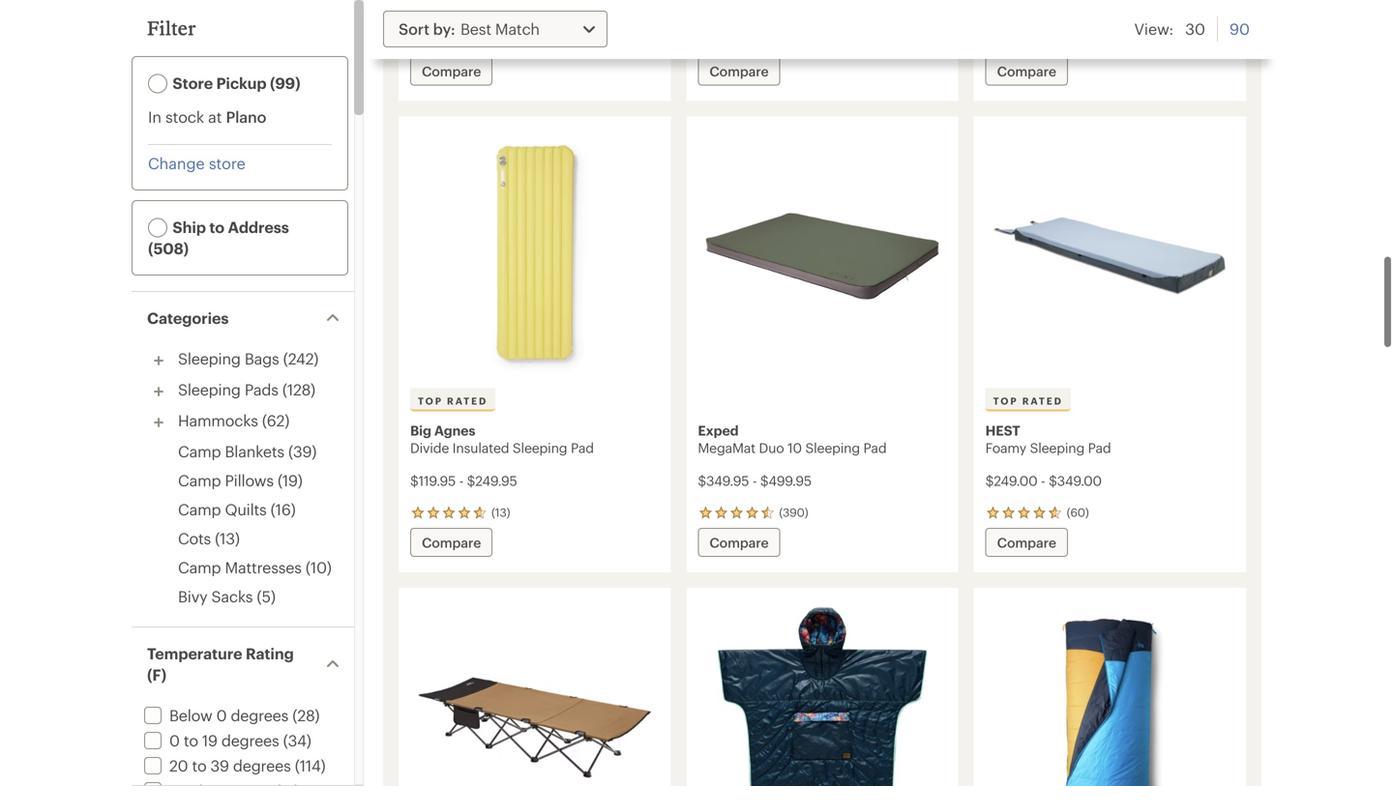 Task type: vqa. For each thing, say whether or not it's contained in the screenshot.
Women's hiking shoes link
no



Task type: locate. For each thing, give the bounding box(es) containing it.
1 horizontal spatial top rated
[[993, 395, 1063, 407]]

rated
[[447, 395, 488, 407], [1022, 395, 1063, 407]]

the north face dolomite one sleeping bag 0 image
[[986, 600, 1234, 787]]

(13)
[[491, 506, 510, 520], [215, 530, 240, 548]]

compare
[[422, 63, 481, 79], [709, 63, 769, 79], [997, 63, 1056, 79], [422, 535, 481, 550], [709, 535, 769, 550], [997, 535, 1056, 550]]

compare button
[[410, 57, 493, 86], [698, 57, 780, 86], [986, 57, 1068, 86], [410, 528, 493, 557], [698, 528, 780, 557], [986, 528, 1068, 557]]

1 top from the left
[[418, 395, 443, 407]]

camp for camp quilts
[[178, 501, 221, 519]]

change
[[148, 154, 205, 172]]

1 horizontal spatial top
[[993, 395, 1018, 407]]

sleeping
[[178, 350, 241, 368], [178, 381, 241, 399], [513, 440, 567, 456], [805, 440, 860, 456], [1030, 440, 1085, 456]]

(39)
[[288, 443, 317, 461]]

camp for camp pillows
[[178, 472, 221, 490]]

2 horizontal spatial -
[[1041, 473, 1045, 489]]

degrees right 39 on the left of page
[[233, 757, 291, 775]]

- for $119.95
[[459, 473, 464, 489]]

30
[[1185, 20, 1205, 38]]

degrees
[[231, 707, 288, 725], [221, 732, 279, 750], [233, 757, 291, 775]]

categories button
[[132, 292, 354, 344]]

2 rated from the left
[[1022, 395, 1063, 407]]

39
[[210, 757, 229, 775]]

bivy
[[178, 588, 208, 606]]

0 vertical spatial to
[[209, 218, 225, 236]]

-
[[459, 473, 464, 489], [753, 473, 757, 489], [1041, 473, 1045, 489]]

(10)
[[306, 559, 332, 577]]

top rated up 'hest'
[[993, 395, 1063, 407]]

camp quilts (16)
[[178, 501, 296, 519]]

degrees up 39 on the left of page
[[221, 732, 279, 750]]

0 horizontal spatial rated
[[447, 395, 488, 407]]

1 horizontal spatial rated
[[1022, 395, 1063, 407]]

to right ship
[[209, 218, 225, 236]]

change store button
[[148, 153, 245, 174]]

pad inside big agnes divide insulated sleeping pad
[[571, 440, 594, 456]]

0 vertical spatial 0
[[216, 707, 227, 725]]

$349.95 - $499.95
[[698, 473, 812, 489]]

$499.95
[[760, 473, 812, 489]]

(128)
[[282, 381, 315, 399]]

1 horizontal spatial (13)
[[491, 506, 510, 520]]

$279.00
[[410, 1, 461, 17]]

camp up camp quilts link
[[178, 472, 221, 490]]

big agnes divide insulated sleeping pad 0 image
[[410, 128, 659, 385]]

big agnes divide insulated sleeping pad
[[410, 423, 594, 456]]

3 camp from the top
[[178, 501, 221, 519]]

0 horizontal spatial 0
[[169, 732, 180, 750]]

2 top from the left
[[993, 395, 1018, 407]]

camp for camp mattresses
[[178, 559, 221, 577]]

rumpl original puffy changing poncho 0 image
[[698, 600, 947, 787]]

4 camp from the top
[[178, 559, 221, 577]]

to left 19
[[184, 732, 198, 750]]

sleeping inside big agnes divide insulated sleeping pad
[[513, 440, 567, 456]]

cots link
[[178, 530, 211, 548]]

insulated
[[452, 440, 509, 456]]

hest foamy sleeping pad 0 image
[[986, 128, 1234, 385]]

cots
[[178, 530, 211, 548]]

0 to 19 degrees link
[[140, 732, 279, 750]]

sleeping pads link
[[178, 381, 278, 399]]

store
[[209, 154, 245, 172]]

(13) down camp quilts link
[[215, 530, 240, 548]]

(60)
[[1067, 506, 1089, 520]]

bivy sacks (5)
[[178, 588, 276, 606]]

3 - from the left
[[1041, 473, 1045, 489]]

store pickup (99)
[[169, 74, 300, 92]]

90
[[1230, 20, 1250, 38]]

pad for megamat duo 10 sleeping pad
[[863, 440, 887, 456]]

mattresses
[[225, 559, 302, 577]]

90 link
[[1230, 16, 1250, 42]]

rated for hest
[[1022, 395, 1063, 407]]

sleeping up sleeping pads link
[[178, 350, 241, 368]]

(16)
[[271, 501, 296, 519]]

camp down 'cots' link
[[178, 559, 221, 577]]

degrees up (34)
[[231, 707, 288, 725]]

sleeping right 10
[[805, 440, 860, 456]]

0 horizontal spatial -
[[459, 473, 464, 489]]

$249.00
[[986, 473, 1038, 489]]

hammocks (62)
[[178, 412, 290, 430]]

1 vertical spatial to
[[184, 732, 198, 750]]

agnes
[[434, 423, 475, 438]]

to left 39 on the left of page
[[192, 757, 207, 775]]

to inside the ship to address (508)
[[209, 218, 225, 236]]

camp pillows link
[[178, 472, 274, 490]]

camp down hammocks link
[[178, 443, 221, 461]]

2 horizontal spatial pad
[[1088, 440, 1111, 456]]

camp for camp blankets
[[178, 443, 221, 461]]

1 rated from the left
[[447, 395, 488, 407]]

in stock at plano
[[148, 108, 266, 126]]

temperature
[[147, 645, 242, 663]]

quilts
[[225, 501, 267, 519]]

3 pad from the left
[[1088, 440, 1111, 456]]

camp mattresses link
[[178, 559, 302, 577]]

top rated for big
[[418, 395, 488, 407]]

(28)
[[292, 707, 320, 725]]

2 camp from the top
[[178, 472, 221, 490]]

1 - from the left
[[459, 473, 464, 489]]

top
[[418, 395, 443, 407], [993, 395, 1018, 407]]

bivy sacks link
[[178, 588, 253, 606]]

top rated for hest
[[993, 395, 1063, 407]]

0 horizontal spatial pad
[[571, 440, 594, 456]]

below 0 degrees (28) 0 to 19 degrees (34) 20 to 39 degrees (114)
[[169, 707, 326, 775]]

1 camp from the top
[[178, 443, 221, 461]]

1 horizontal spatial pad
[[863, 440, 887, 456]]

- right $349.95
[[753, 473, 757, 489]]

at
[[208, 108, 222, 126]]

divide
[[410, 440, 449, 456]]

2 vertical spatial degrees
[[233, 757, 291, 775]]

top rated up 'agnes'
[[418, 395, 488, 407]]

(390)
[[779, 506, 808, 520]]

(13) down $249.95
[[491, 506, 510, 520]]

duo
[[759, 440, 784, 456]]

categories
[[147, 309, 229, 327]]

- right $249.00
[[1041, 473, 1045, 489]]

2 - from the left
[[753, 473, 757, 489]]

1 top rated from the left
[[418, 395, 488, 407]]

mountain summit gear horizon cot 0 image
[[410, 600, 659, 787]]

top rated
[[418, 395, 488, 407], [993, 395, 1063, 407]]

- right $119.95
[[459, 473, 464, 489]]

pad inside exped megamat duo 10 sleeping pad
[[863, 440, 887, 456]]

sleeping up $249.00 - $349.00 at the right of page
[[1030, 440, 1085, 456]]

camp blankets (39)
[[178, 443, 317, 461]]

top up 'hest'
[[993, 395, 1018, 407]]

toggle sleeping-bags sub-items image
[[147, 349, 170, 372]]

0 horizontal spatial top rated
[[418, 395, 488, 407]]

0 vertical spatial (13)
[[491, 506, 510, 520]]

store
[[173, 74, 213, 92]]

rated up 'agnes'
[[447, 395, 488, 407]]

1 horizontal spatial 0
[[216, 707, 227, 725]]

sleeping up $249.95
[[513, 440, 567, 456]]

0 up 20
[[169, 732, 180, 750]]

1 vertical spatial (13)
[[215, 530, 240, 548]]

1 pad from the left
[[571, 440, 594, 456]]

address
[[228, 218, 289, 236]]

sleeping bags (242)
[[178, 350, 319, 368]]

2 pad from the left
[[863, 440, 887, 456]]

camp blankets link
[[178, 443, 284, 461]]

camp mattresses (10)
[[178, 559, 332, 577]]

1 horizontal spatial -
[[753, 473, 757, 489]]

rated up hest foamy sleeping pad
[[1022, 395, 1063, 407]]

2 vertical spatial to
[[192, 757, 207, 775]]

sleeping bags link
[[178, 350, 279, 368]]

0 up 19
[[216, 707, 227, 725]]

pad
[[571, 440, 594, 456], [863, 440, 887, 456], [1088, 440, 1111, 456]]

2 top rated from the left
[[993, 395, 1063, 407]]

to
[[209, 218, 225, 236], [184, 732, 198, 750], [192, 757, 207, 775]]

0 horizontal spatial top
[[418, 395, 443, 407]]

top up big at the bottom left
[[418, 395, 443, 407]]

camp up cots
[[178, 501, 221, 519]]

camp pillows (19)
[[178, 472, 303, 490]]



Task type: describe. For each thing, give the bounding box(es) containing it.
temperature rating (f) button
[[132, 628, 354, 701]]

sleeping pads (128)
[[178, 381, 315, 399]]

view:
[[1134, 20, 1174, 38]]

- for $249.00
[[1041, 473, 1045, 489]]

top for hest
[[993, 395, 1018, 407]]

below
[[169, 707, 212, 725]]

ship
[[173, 218, 206, 236]]

rating
[[246, 645, 294, 663]]

1 vertical spatial degrees
[[221, 732, 279, 750]]

20 to 39 degrees link
[[140, 757, 291, 775]]

big
[[410, 423, 431, 438]]

(62)
[[262, 412, 290, 430]]

camp quilts link
[[178, 501, 267, 519]]

exped
[[698, 423, 739, 438]]

pad inside hest foamy sleeping pad
[[1088, 440, 1111, 456]]

sleeping up hammocks link
[[178, 381, 241, 399]]

megamat
[[698, 440, 756, 456]]

pillows
[[225, 472, 274, 490]]

19
[[202, 732, 217, 750]]

foamy
[[986, 440, 1027, 456]]

toggle hammocks sub-items image
[[147, 411, 170, 434]]

ship to address (508) button
[[136, 205, 343, 271]]

cots (13)
[[178, 530, 240, 548]]

pads
[[245, 381, 278, 399]]

$349.95
[[698, 473, 749, 489]]

change store
[[148, 154, 245, 172]]

exped megamat duo 10 sleeping pad 0 image
[[698, 128, 947, 385]]

(34)
[[283, 732, 311, 750]]

(242)
[[283, 350, 319, 368]]

in
[[148, 108, 161, 126]]

exped megamat duo 10 sleeping pad
[[698, 423, 887, 456]]

hest
[[986, 423, 1020, 438]]

$249.95
[[467, 473, 517, 489]]

toggle sleeping-pads sub-items image
[[147, 380, 170, 403]]

sacks
[[211, 588, 253, 606]]

pad for divide insulated sleeping pad
[[571, 440, 594, 456]]

10
[[788, 440, 802, 456]]

top for big
[[418, 395, 443, 407]]

sleeping inside exped megamat duo 10 sleeping pad
[[805, 440, 860, 456]]

(5)
[[257, 588, 276, 606]]

- for $349.95
[[753, 473, 757, 489]]

pickup
[[216, 74, 267, 92]]

rated for big agnes
[[447, 395, 488, 407]]

(99)
[[270, 74, 300, 92]]

filter
[[147, 16, 196, 39]]

hammocks link
[[178, 412, 258, 430]]

0 horizontal spatial (13)
[[215, 530, 240, 548]]

$119.95 - $249.95
[[410, 473, 517, 489]]

ship to address (508)
[[148, 218, 289, 257]]

blankets
[[225, 443, 284, 461]]

1 vertical spatial 0
[[169, 732, 180, 750]]

20
[[169, 757, 188, 775]]

(114)
[[295, 757, 326, 775]]

below 0 degrees link
[[140, 707, 288, 725]]

$119.95
[[410, 473, 456, 489]]

(f)
[[147, 666, 166, 684]]

hest foamy sleeping pad
[[986, 423, 1111, 456]]

(23)
[[491, 34, 512, 48]]

hammocks
[[178, 412, 258, 430]]

plano
[[226, 108, 266, 126]]

bags
[[245, 350, 279, 368]]

temperature rating (f)
[[147, 645, 294, 684]]

$349.00
[[1049, 473, 1102, 489]]

(19)
[[278, 472, 303, 490]]

0 vertical spatial degrees
[[231, 707, 288, 725]]

sleeping inside hest foamy sleeping pad
[[1030, 440, 1085, 456]]

$249.00 - $349.00
[[986, 473, 1102, 489]]

stock
[[165, 108, 204, 126]]

(508)
[[148, 239, 189, 257]]



